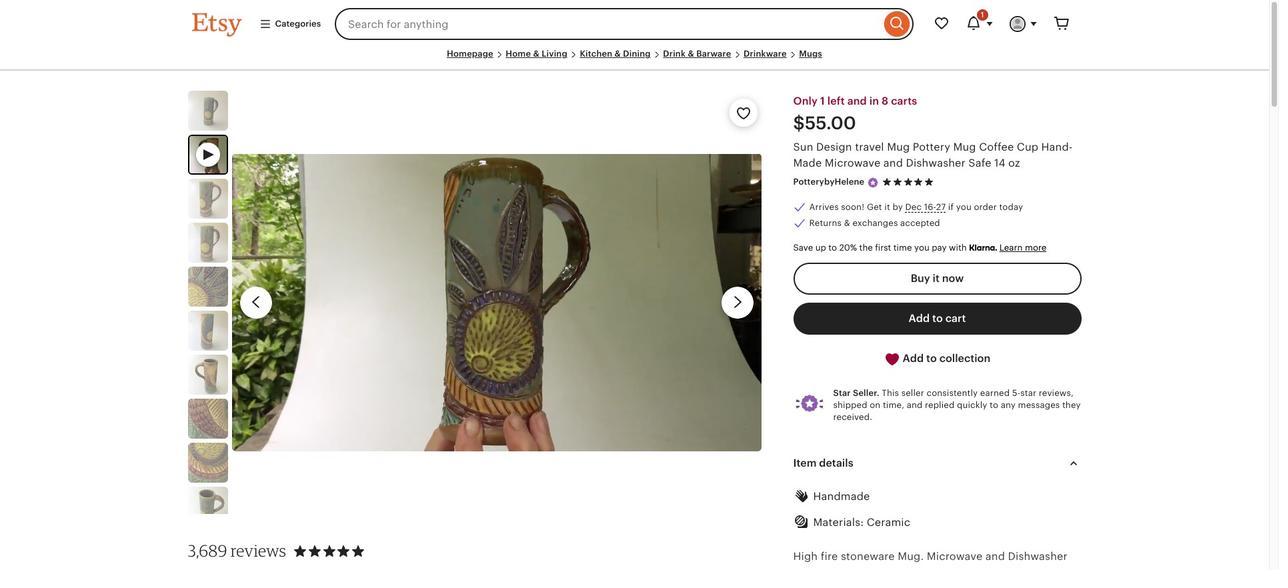 Task type: describe. For each thing, give the bounding box(es) containing it.
learn more button
[[1000, 243, 1047, 253]]

dec
[[905, 202, 922, 212]]

high
[[793, 551, 818, 563]]

materials: ceramic
[[813, 517, 911, 528]]

today
[[999, 202, 1023, 212]]

arrives
[[809, 202, 839, 212]]

any
[[1001, 400, 1016, 410]]

1 inside only 1 left and in 8 carts $55.00
[[820, 95, 825, 107]]

kitchen & dining link
[[580, 49, 651, 59]]

menu bar containing homepage
[[192, 48, 1077, 71]]

& for kitchen
[[615, 49, 621, 59]]

drink & barware link
[[663, 49, 731, 59]]

categories
[[275, 19, 321, 29]]

kitchen
[[580, 49, 612, 59]]

add to cart
[[909, 313, 966, 324]]

and inside this seller consistently earned 5-star reviews, shipped on time, and replied quickly to any messages they received.
[[907, 400, 923, 410]]

if
[[948, 202, 954, 212]]

more
[[1025, 243, 1047, 253]]

x
[[834, 569, 840, 570]]

dining
[[623, 49, 651, 59]]

and inside only 1 left and in 8 carts $55.00
[[847, 95, 867, 107]]

add for add to collection
[[903, 353, 924, 364]]

potterybyhelene link
[[793, 177, 865, 187]]

sun
[[793, 142, 813, 153]]

star seller.
[[833, 388, 880, 398]]

seller.
[[853, 388, 880, 398]]

3,689 reviews
[[188, 541, 286, 561]]

star_seller image
[[867, 177, 879, 189]]

safe
[[969, 158, 992, 169]]

on
[[870, 400, 881, 410]]

exchanges
[[853, 218, 898, 228]]

buy it now button
[[793, 263, 1081, 295]]

dishwasher inside sun design travel mug pottery mug coffee cup hand- made microwave and dishwasher safe 14 oz
[[906, 158, 966, 169]]

carts
[[891, 95, 917, 107]]

sun design travel mug pottery mug coffee cup hand-made image 7 image
[[188, 399, 228, 439]]

& for returns
[[844, 218, 850, 228]]

pottery
[[913, 142, 950, 153]]

cart
[[946, 313, 966, 324]]

0 vertical spatial it
[[885, 202, 890, 212]]

messages
[[1018, 400, 1060, 410]]

up
[[815, 243, 826, 253]]

fire
[[821, 551, 838, 563]]

item details
[[793, 458, 853, 469]]

hand-
[[1041, 142, 1073, 153]]

living
[[542, 49, 567, 59]]

stoneware
[[841, 551, 895, 563]]

this seller consistently earned 5-star reviews, shipped on time, and replied quickly to any messages they received.
[[833, 388, 1081, 422]]

sun design travel mug pottery mug coffee cup hand-made image 9 image
[[188, 487, 228, 527]]

this
[[882, 388, 899, 398]]

add for add to cart
[[909, 313, 930, 324]]

8
[[882, 95, 889, 107]]

homepage
[[447, 49, 493, 59]]

save up to 20% the first time you pay with klarna. learn more
[[793, 243, 1047, 253]]

star
[[1021, 388, 1037, 398]]

3,689
[[188, 541, 227, 561]]

mug.
[[898, 551, 924, 563]]

categories button
[[249, 12, 331, 36]]

and inside 'high fire stoneware mug. microwave and dishwasher safe. 7" x 3" - 14oz'
[[986, 551, 1005, 563]]

16-
[[924, 202, 936, 212]]

mugs
[[799, 49, 822, 59]]

add to collection button
[[793, 343, 1081, 375]]

potterybyhelene
[[793, 177, 865, 187]]

ceramic
[[867, 517, 911, 528]]

pay
[[932, 243, 947, 253]]

with
[[949, 243, 967, 253]]

0 horizontal spatial you
[[914, 243, 930, 253]]

microwave inside sun design travel mug pottery mug coffee cup hand- made microwave and dishwasher safe 14 oz
[[825, 158, 881, 169]]

14oz
[[863, 569, 886, 570]]

made
[[793, 158, 822, 169]]

sun design travel mug pottery mug coffee cup hand-made image 2 image
[[188, 179, 228, 219]]

earned
[[980, 388, 1010, 398]]

sun design travel mug pottery mug coffee cup hand-made image 5 image
[[188, 311, 228, 351]]



Task type: locate. For each thing, give the bounding box(es) containing it.
0 horizontal spatial dishwasher
[[906, 158, 966, 169]]

kitchen & dining
[[580, 49, 651, 59]]

left
[[828, 95, 845, 107]]

1 vertical spatial 1
[[820, 95, 825, 107]]

time
[[894, 243, 912, 253]]

0 vertical spatial you
[[956, 202, 972, 212]]

the
[[859, 243, 873, 253]]

0 vertical spatial 1
[[981, 11, 984, 19]]

1 horizontal spatial 1
[[981, 11, 984, 19]]

reviews
[[231, 541, 286, 561]]

handmade
[[813, 491, 870, 502]]

you right if
[[956, 202, 972, 212]]

sun design travel mug pottery mug coffee cup hand- made microwave and dishwasher safe 14 oz
[[793, 142, 1073, 169]]

$55.00
[[793, 113, 856, 134]]

buy it now
[[911, 273, 964, 284]]

1 mug from the left
[[887, 142, 910, 153]]

27
[[936, 202, 946, 212]]

to inside "add to cart" button
[[932, 313, 943, 324]]

coffee
[[979, 142, 1014, 153]]

mug right travel
[[887, 142, 910, 153]]

& right returns
[[844, 218, 850, 228]]

home
[[506, 49, 531, 59]]

0 vertical spatial add
[[909, 313, 930, 324]]

1 inside 1 'dropdown button'
[[981, 11, 984, 19]]

mugs link
[[799, 49, 822, 59]]

buy
[[911, 273, 930, 284]]

0 horizontal spatial mug
[[887, 142, 910, 153]]

and inside sun design travel mug pottery mug coffee cup hand- made microwave and dishwasher safe 14 oz
[[884, 158, 903, 169]]

it inside button
[[933, 273, 940, 284]]

materials:
[[813, 517, 864, 528]]

mug
[[887, 142, 910, 153], [953, 142, 976, 153]]

0 vertical spatial dishwasher
[[906, 158, 966, 169]]

None search field
[[335, 8, 913, 40]]

& for drink
[[688, 49, 694, 59]]

1 button
[[957, 8, 1001, 40]]

collection
[[940, 353, 991, 364]]

accepted
[[900, 218, 940, 228]]

star
[[833, 388, 851, 398]]

quickly
[[957, 400, 987, 410]]

microwave inside 'high fire stoneware mug. microwave and dishwasher safe. 7" x 3" - 14oz'
[[927, 551, 983, 563]]

details
[[819, 458, 853, 469]]

2 mug from the left
[[953, 142, 976, 153]]

1 vertical spatial add
[[903, 353, 924, 364]]

sun design travel mug pottery mug coffee cup hand-made image 4 image
[[188, 267, 228, 307]]

to inside add to collection button
[[926, 353, 937, 364]]

microwave down travel
[[825, 158, 881, 169]]

to left "collection"
[[926, 353, 937, 364]]

1
[[981, 11, 984, 19], [820, 95, 825, 107]]

soon! get
[[841, 202, 882, 212]]

add left cart
[[909, 313, 930, 324]]

design
[[816, 142, 852, 153]]

0 horizontal spatial 1
[[820, 95, 825, 107]]

add
[[909, 313, 930, 324], [903, 353, 924, 364]]

save
[[793, 243, 813, 253]]

first
[[875, 243, 891, 253]]

returns
[[809, 218, 842, 228]]

& right home
[[533, 49, 540, 59]]

drinkware
[[744, 49, 787, 59]]

& left dining
[[615, 49, 621, 59]]

item details button
[[781, 448, 1093, 480]]

1 vertical spatial you
[[914, 243, 930, 253]]

you
[[956, 202, 972, 212], [914, 243, 930, 253]]

reviews,
[[1039, 388, 1074, 398]]

they
[[1062, 400, 1081, 410]]

sun design travel mug pottery mug coffee cup hand-made image 3 image
[[188, 223, 228, 263]]

dishwasher inside 'high fire stoneware mug. microwave and dishwasher safe. 7" x 3" - 14oz'
[[1008, 551, 1068, 563]]

it right buy
[[933, 273, 940, 284]]

add up seller
[[903, 353, 924, 364]]

5-
[[1012, 388, 1021, 398]]

none search field inside categories 'banner'
[[335, 8, 913, 40]]

1 horizontal spatial microwave
[[927, 551, 983, 563]]

received.
[[833, 412, 873, 422]]

only 1 left and in 8 carts $55.00
[[793, 95, 917, 134]]

barware
[[696, 49, 731, 59]]

0 horizontal spatial microwave
[[825, 158, 881, 169]]

dishwasher
[[906, 158, 966, 169], [1008, 551, 1068, 563]]

-
[[857, 569, 860, 570]]

drink & barware
[[663, 49, 731, 59]]

travel
[[855, 142, 884, 153]]

1 horizontal spatial you
[[956, 202, 972, 212]]

arrives soon! get it by dec 16-27 if you order today
[[809, 202, 1023, 212]]

add to cart button
[[793, 303, 1081, 335]]

oz
[[1008, 158, 1020, 169]]

safe.
[[793, 569, 818, 570]]

20%
[[839, 243, 857, 253]]

1 horizontal spatial dishwasher
[[1008, 551, 1068, 563]]

product video element
[[232, 154, 761, 452]]

shipped
[[833, 400, 867, 410]]

to left cart
[[932, 313, 943, 324]]

microwave
[[825, 158, 881, 169], [927, 551, 983, 563]]

menu bar
[[192, 48, 1077, 71]]

it
[[885, 202, 890, 212], [933, 273, 940, 284]]

1 vertical spatial dishwasher
[[1008, 551, 1068, 563]]

sun design travel mug pottery mug coffee cup hand-made image 8 image
[[188, 443, 228, 483]]

sun design travel mug pottery mug coffee cup hand-made image 1 image
[[188, 91, 228, 131]]

sun design travel mug pottery mug coffee cup hand-made image 6 image
[[188, 355, 228, 395]]

home & living link
[[506, 49, 567, 59]]

to right the up
[[829, 243, 837, 253]]

mug up safe
[[953, 142, 976, 153]]

to inside this seller consistently earned 5-star reviews, shipped on time, and replied quickly to any messages they received.
[[990, 400, 998, 410]]

14
[[994, 158, 1006, 169]]

only
[[793, 95, 818, 107]]

returns & exchanges accepted
[[809, 218, 940, 228]]

7"
[[821, 569, 831, 570]]

1 vertical spatial microwave
[[927, 551, 983, 563]]

1 vertical spatial it
[[933, 273, 940, 284]]

& for home
[[533, 49, 540, 59]]

1 horizontal spatial mug
[[953, 142, 976, 153]]

& right drink
[[688, 49, 694, 59]]

to down earned
[[990, 400, 998, 410]]

klarna.
[[969, 243, 997, 253]]

0 vertical spatial microwave
[[825, 158, 881, 169]]

0 horizontal spatial it
[[885, 202, 890, 212]]

seller
[[901, 388, 924, 398]]

microwave right mug. in the right bottom of the page
[[927, 551, 983, 563]]

drinkware link
[[744, 49, 787, 59]]

3"
[[843, 569, 854, 570]]

you left pay
[[914, 243, 930, 253]]

learn
[[1000, 243, 1023, 253]]

replied
[[925, 400, 955, 410]]

categories banner
[[168, 0, 1101, 48]]

by
[[893, 202, 903, 212]]

cup
[[1017, 142, 1039, 153]]

homepage link
[[447, 49, 493, 59]]

time,
[[883, 400, 904, 410]]

Search for anything text field
[[335, 8, 881, 40]]

it left by
[[885, 202, 890, 212]]

1 horizontal spatial it
[[933, 273, 940, 284]]

&
[[533, 49, 540, 59], [615, 49, 621, 59], [688, 49, 694, 59], [844, 218, 850, 228]]

home & living
[[506, 49, 567, 59]]

and
[[847, 95, 867, 107], [884, 158, 903, 169], [907, 400, 923, 410], [986, 551, 1005, 563]]

in
[[870, 95, 879, 107]]



Task type: vqa. For each thing, say whether or not it's contained in the screenshot.
search box
yes



